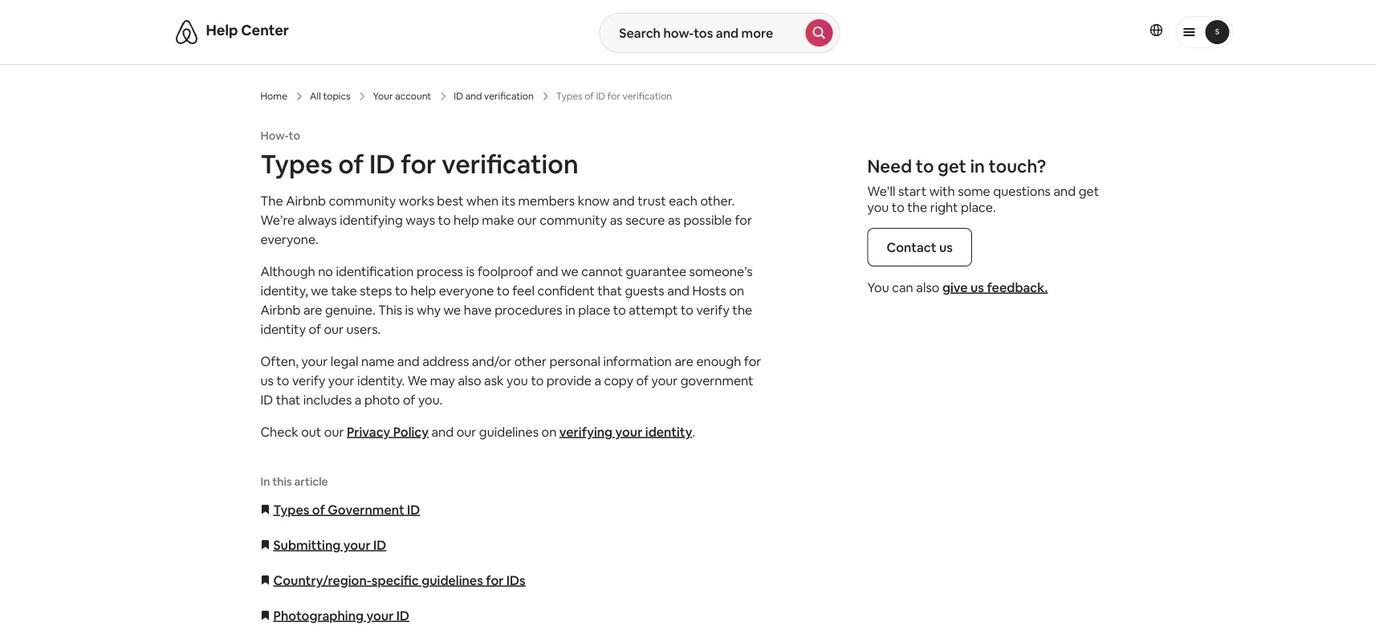 Task type: locate. For each thing, give the bounding box(es) containing it.
in up some
[[970, 155, 985, 177]]

0 horizontal spatial as
[[610, 212, 623, 228]]

1 horizontal spatial a
[[594, 372, 601, 389]]

0 vertical spatial also
[[916, 279, 940, 295]]

and right account
[[465, 90, 482, 102]]

0 vertical spatial get
[[938, 155, 967, 177]]

also right can
[[916, 279, 940, 295]]

ask
[[484, 372, 504, 389]]

is
[[466, 263, 475, 279], [405, 301, 414, 318]]

in inside although no identification process is foolproof and we cannot guarantee someone's identity, we take steps to help everyone to feel confident that guests and hosts on airbnb are genuine. this is why we have procedures in place to attempt to verify the identity of our users.
[[565, 301, 575, 318]]

1 vertical spatial is
[[405, 301, 414, 318]]

0 vertical spatial on
[[729, 282, 744, 299]]

1 vertical spatial identity
[[645, 423, 692, 440]]

2 as from the left
[[668, 212, 681, 228]]

verify inside 'often, your legal name and address and/or other personal information are enough for us to verify your identity. we may also ask you to provide a copy of your government id that includes a photo of you.'
[[292, 372, 325, 389]]

types
[[261, 147, 333, 181], [273, 501, 309, 518]]

get right questions
[[1079, 183, 1099, 199]]

id and verification
[[454, 90, 534, 102]]

None search field
[[599, 13, 840, 53]]

is right this
[[405, 301, 414, 318]]

you inside 'often, your legal name and address and/or other personal information are enough for us to verify your identity. we may also ask you to provide a copy of your government id that includes a photo of you.'
[[507, 372, 528, 389]]

1 horizontal spatial you
[[867, 199, 889, 215]]

are
[[303, 301, 322, 318], [675, 353, 694, 369]]

guarantee
[[626, 263, 686, 279]]

for right possible
[[735, 212, 752, 228]]

community down know
[[540, 212, 607, 228]]

steps
[[360, 282, 392, 299]]

and left trust
[[613, 192, 635, 209]]

0 vertical spatial us
[[939, 239, 953, 255]]

identity,
[[261, 282, 308, 299]]

the down someone's
[[732, 301, 752, 318]]

1 vertical spatial guidelines
[[422, 572, 483, 588]]

photographing your id link
[[261, 607, 409, 624]]

on left verifying in the left bottom of the page
[[542, 423, 557, 440]]

of
[[338, 147, 364, 181], [309, 321, 321, 337], [636, 372, 649, 389], [403, 391, 415, 408], [312, 501, 325, 518]]

0 horizontal spatial also
[[458, 372, 481, 389]]

1 vertical spatial a
[[355, 391, 362, 408]]

0 horizontal spatial that
[[276, 391, 300, 408]]

and right questions
[[1054, 183, 1076, 199]]

of down the article
[[312, 501, 325, 518]]

1 horizontal spatial on
[[729, 282, 744, 299]]

your down information
[[651, 372, 678, 389]]

1 horizontal spatial community
[[540, 212, 607, 228]]

with
[[929, 183, 955, 199]]

help inside 'the airbnb community works best when its members know and trust each other. we're always identifying ways to help make our community as secure as possible for everyone.'
[[454, 212, 479, 228]]

get
[[938, 155, 967, 177], [1079, 183, 1099, 199]]

start
[[898, 183, 927, 199]]

verify down hosts
[[696, 301, 730, 318]]

1 vertical spatial help
[[411, 282, 436, 299]]

airbnb homepage image
[[174, 19, 199, 45]]

works
[[399, 192, 434, 209]]

1 vertical spatial the
[[732, 301, 752, 318]]

have
[[464, 301, 492, 318]]

0 vertical spatial we
[[561, 263, 579, 279]]

airbnb down identity,
[[261, 301, 301, 318]]

1 horizontal spatial as
[[668, 212, 681, 228]]

help center
[[206, 21, 289, 40]]

0 horizontal spatial help
[[411, 282, 436, 299]]

id up country/region-specific guidelines for ids link
[[373, 537, 386, 553]]

0 horizontal spatial is
[[405, 301, 414, 318]]

guidelines right "specific"
[[422, 572, 483, 588]]

1 vertical spatial you
[[507, 372, 528, 389]]

us inside 'often, your legal name and address and/or other personal information are enough for us to verify your identity. we may also ask you to provide a copy of your government id that includes a photo of you.'
[[261, 372, 274, 389]]

all topics
[[310, 90, 350, 102]]

in this article
[[261, 474, 328, 489]]

.
[[692, 423, 695, 440]]

0 vertical spatial that
[[598, 282, 622, 299]]

1 horizontal spatial in
[[970, 155, 985, 177]]

we
[[561, 263, 579, 279], [311, 282, 328, 299], [444, 301, 461, 318]]

in inside need to get in touch? we'll start with some questions and get you to the right place.
[[970, 155, 985, 177]]

that up check
[[276, 391, 300, 408]]

1 vertical spatial also
[[458, 372, 481, 389]]

government
[[328, 501, 404, 518]]

community
[[329, 192, 396, 209], [540, 212, 607, 228]]

0 vertical spatial the
[[907, 199, 927, 215]]

1 vertical spatial in
[[565, 301, 575, 318]]

although no identification process is foolproof and we cannot guarantee someone's identity, we take steps to help everyone to feel confident that guests and hosts on airbnb are genuine. this is why we have procedures in place to attempt to verify the identity of our users.
[[261, 263, 753, 337]]

verify up includes
[[292, 372, 325, 389]]

0 vertical spatial in
[[970, 155, 985, 177]]

2 vertical spatial us
[[261, 372, 274, 389]]

you down "other"
[[507, 372, 528, 389]]

are left the enough
[[675, 353, 694, 369]]

photo
[[364, 391, 400, 408]]

when
[[466, 192, 499, 209]]

the
[[907, 199, 927, 215], [732, 301, 752, 318]]

you left start
[[867, 199, 889, 215]]

its
[[501, 192, 515, 209]]

feedback.
[[987, 279, 1048, 295]]

often,
[[261, 353, 299, 369]]

0 horizontal spatial identity
[[261, 321, 306, 337]]

1 vertical spatial are
[[675, 353, 694, 369]]

id up check
[[261, 391, 273, 408]]

0 horizontal spatial we
[[311, 282, 328, 299]]

help down best
[[454, 212, 479, 228]]

we up confident
[[561, 263, 579, 279]]

our down members
[[517, 212, 537, 228]]

we right why
[[444, 301, 461, 318]]

types for types of government id
[[273, 501, 309, 518]]

id right government
[[407, 501, 420, 518]]

identity up often,
[[261, 321, 306, 337]]

0 vertical spatial airbnb
[[286, 192, 326, 209]]

our down "genuine."
[[324, 321, 344, 337]]

may
[[430, 372, 455, 389]]

1 horizontal spatial get
[[1079, 183, 1099, 199]]

also left ask
[[458, 372, 481, 389]]

1 horizontal spatial that
[[598, 282, 622, 299]]

1 vertical spatial that
[[276, 391, 300, 408]]

0 horizontal spatial in
[[565, 301, 575, 318]]

0 vertical spatial help
[[454, 212, 479, 228]]

0 horizontal spatial on
[[542, 423, 557, 440]]

1 horizontal spatial are
[[675, 353, 694, 369]]

a left "photo"
[[355, 391, 362, 408]]

0 vertical spatial are
[[303, 301, 322, 318]]

types down in this article
[[273, 501, 309, 518]]

and up we
[[397, 353, 420, 369]]

you
[[867, 279, 889, 295]]

and inside 'often, your legal name and address and/or other personal information are enough for us to verify your identity. we may also ask you to provide a copy of your government id that includes a photo of you.'
[[397, 353, 420, 369]]

a left copy
[[594, 372, 601, 389]]

0 horizontal spatial verify
[[292, 372, 325, 389]]

Search how-tos and more search field
[[600, 14, 805, 52]]

0 horizontal spatial you
[[507, 372, 528, 389]]

1 horizontal spatial identity
[[645, 423, 692, 440]]

is up everyone
[[466, 263, 475, 279]]

also inside 'often, your legal name and address and/or other personal information are enough for us to verify your identity. we may also ask you to provide a copy of your government id that includes a photo of you.'
[[458, 372, 481, 389]]

main navigation menu image
[[1205, 20, 1229, 44]]

process
[[417, 263, 463, 279]]

and inside 'the airbnb community works best when its members know and trust each other. we're always identifying ways to help make our community as secure as possible for everyone.'
[[613, 192, 635, 209]]

our right out
[[324, 423, 344, 440]]

us right "contact" on the top of the page
[[939, 239, 953, 255]]

help up why
[[411, 282, 436, 299]]

of left users.
[[309, 321, 321, 337]]

to
[[289, 128, 300, 143], [916, 155, 934, 177], [892, 199, 905, 215], [438, 212, 451, 228], [395, 282, 408, 299], [497, 282, 510, 299], [613, 301, 626, 318], [681, 301, 694, 318], [276, 372, 289, 389], [531, 372, 544, 389]]

provide
[[547, 372, 592, 389]]

and inside id and verification link
[[465, 90, 482, 102]]

country/region-specific guidelines for ids link
[[261, 572, 526, 588]]

are down identity,
[[303, 301, 322, 318]]

1 as from the left
[[610, 212, 623, 228]]

your right verifying in the left bottom of the page
[[615, 423, 643, 440]]

on down someone's
[[729, 282, 744, 299]]

out
[[301, 423, 321, 440]]

guidelines
[[479, 423, 539, 440], [422, 572, 483, 588]]

your
[[373, 90, 393, 102]]

1 vertical spatial we
[[311, 282, 328, 299]]

us right give
[[971, 279, 984, 295]]

foolproof
[[478, 263, 533, 279]]

0 vertical spatial you
[[867, 199, 889, 215]]

hosts
[[692, 282, 726, 299]]

government
[[681, 372, 753, 389]]

identity down "government"
[[645, 423, 692, 440]]

also
[[916, 279, 940, 295], [458, 372, 481, 389]]

0 vertical spatial types
[[261, 147, 333, 181]]

1 vertical spatial types
[[273, 501, 309, 518]]

submitting
[[273, 537, 341, 553]]

privacy policy link
[[347, 423, 429, 440]]

1 vertical spatial community
[[540, 212, 607, 228]]

guidelines down 'often, your legal name and address and/or other personal information are enough for us to verify your identity. we may also ask you to provide a copy of your government id that includes a photo of you.'
[[479, 423, 539, 440]]

1 horizontal spatial is
[[466, 263, 475, 279]]

us down often,
[[261, 372, 274, 389]]

for right the enough
[[744, 353, 761, 369]]

your
[[301, 353, 328, 369], [328, 372, 355, 389], [651, 372, 678, 389], [615, 423, 643, 440], [343, 537, 371, 553], [366, 607, 394, 624]]

types of id for verification
[[261, 147, 579, 181]]

other.
[[700, 192, 735, 209]]

1 vertical spatial us
[[971, 279, 984, 295]]

0 vertical spatial identity
[[261, 321, 306, 337]]

get up with
[[938, 155, 967, 177]]

1 vertical spatial verify
[[292, 372, 325, 389]]

our
[[517, 212, 537, 228], [324, 321, 344, 337], [324, 423, 344, 440], [457, 423, 476, 440]]

1 horizontal spatial help
[[454, 212, 479, 228]]

1 horizontal spatial the
[[907, 199, 927, 215]]

identity
[[261, 321, 306, 337], [645, 423, 692, 440]]

the left right
[[907, 199, 927, 215]]

know
[[578, 192, 610, 209]]

0 vertical spatial verify
[[696, 301, 730, 318]]

possible
[[684, 212, 732, 228]]

1 horizontal spatial verify
[[696, 301, 730, 318]]

best
[[437, 192, 464, 209]]

of inside although no identification process is foolproof and we cannot guarantee someone's identity, we take steps to help everyone to feel confident that guests and hosts on airbnb are genuine. this is why we have procedures in place to attempt to verify the identity of our users.
[[309, 321, 321, 337]]

2 vertical spatial we
[[444, 301, 461, 318]]

types of government id link
[[261, 501, 420, 518]]

0 horizontal spatial are
[[303, 301, 322, 318]]

you inside need to get in touch? we'll start with some questions and get you to the right place.
[[867, 199, 889, 215]]

that down "cannot" at top left
[[598, 282, 622, 299]]

0 horizontal spatial us
[[261, 372, 274, 389]]

to inside 'the airbnb community works best when its members know and trust each other. we're always identifying ways to help make our community as secure as possible for everyone.'
[[438, 212, 451, 228]]

airbnb up always
[[286, 192, 326, 209]]

id inside 'often, your legal name and address and/or other personal information are enough for us to verify your identity. we may also ask you to provide a copy of your government id that includes a photo of you.'
[[261, 391, 273, 408]]

community up identifying at the left top
[[329, 192, 396, 209]]

us
[[939, 239, 953, 255], [971, 279, 984, 295], [261, 372, 274, 389]]

verify
[[696, 301, 730, 318], [292, 372, 325, 389]]

you
[[867, 199, 889, 215], [507, 372, 528, 389]]

a
[[594, 372, 601, 389], [355, 391, 362, 408]]

id up identifying at the left top
[[369, 147, 395, 181]]

always
[[298, 212, 337, 228]]

verification
[[484, 90, 534, 102], [442, 147, 579, 181]]

our right policy
[[457, 423, 476, 440]]

we're
[[261, 212, 295, 228]]

article
[[294, 474, 328, 489]]

your account link
[[373, 90, 431, 103]]

0 horizontal spatial community
[[329, 192, 396, 209]]

on
[[729, 282, 744, 299], [542, 423, 557, 440]]

in down confident
[[565, 301, 575, 318]]

someone's
[[689, 263, 753, 279]]

you can also give us feedback.
[[867, 279, 1048, 295]]

1 vertical spatial airbnb
[[261, 301, 301, 318]]

this
[[378, 301, 402, 318]]

as down each
[[668, 212, 681, 228]]

id right account
[[454, 90, 463, 102]]

as
[[610, 212, 623, 228], [668, 212, 681, 228]]

as left 'secure'
[[610, 212, 623, 228]]

personal
[[549, 353, 600, 369]]

types down 'how-to'
[[261, 147, 333, 181]]

in
[[970, 155, 985, 177], [565, 301, 575, 318]]

0 horizontal spatial the
[[732, 301, 752, 318]]

we down "no"
[[311, 282, 328, 299]]

check
[[261, 423, 298, 440]]



Task type: describe. For each thing, give the bounding box(es) containing it.
1 vertical spatial get
[[1079, 183, 1099, 199]]

for inside 'often, your legal name and address and/or other personal information are enough for us to verify your identity. we may also ask you to provide a copy of your government id that includes a photo of you.'
[[744, 353, 761, 369]]

0 vertical spatial is
[[466, 263, 475, 279]]

id down country/region-specific guidelines for ids
[[396, 607, 409, 624]]

ids
[[506, 572, 526, 588]]

touch?
[[989, 155, 1046, 177]]

topics
[[323, 90, 350, 102]]

each
[[669, 192, 698, 209]]

ways
[[406, 212, 435, 228]]

1 vertical spatial on
[[542, 423, 557, 440]]

contact
[[887, 239, 936, 255]]

account
[[395, 90, 431, 102]]

submitting your id
[[273, 537, 386, 553]]

contact us
[[887, 239, 953, 255]]

often, your legal name and address and/or other personal information are enough for us to verify your identity. we may also ask you to provide a copy of your government id that includes a photo of you.
[[261, 353, 761, 408]]

feel
[[512, 282, 535, 299]]

and/or
[[472, 353, 511, 369]]

our inside although no identification process is foolproof and we cannot guarantee someone's identity, we take steps to help everyone to feel confident that guests and hosts on airbnb are genuine. this is why we have procedures in place to attempt to verify the identity of our users.
[[324, 321, 344, 337]]

cannot
[[581, 263, 623, 279]]

place.
[[961, 199, 996, 215]]

all topics link
[[310, 90, 350, 103]]

and up confident
[[536, 263, 558, 279]]

types of government id
[[273, 501, 420, 518]]

identity.
[[357, 372, 405, 389]]

other
[[514, 353, 547, 369]]

some
[[958, 183, 990, 199]]

although
[[261, 263, 315, 279]]

on inside although no identification process is foolproof and we cannot guarantee someone's identity, we take steps to help everyone to feel confident that guests and hosts on airbnb are genuine. this is why we have procedures in place to attempt to verify the identity of our users.
[[729, 282, 744, 299]]

name
[[361, 353, 394, 369]]

genuine.
[[325, 301, 375, 318]]

privacy
[[347, 423, 390, 440]]

verify inside although no identification process is foolproof and we cannot guarantee someone's identity, we take steps to help everyone to feel confident that guests and hosts on airbnb are genuine. this is why we have procedures in place to attempt to verify the identity of our users.
[[696, 301, 730, 318]]

users.
[[346, 321, 381, 337]]

1 horizontal spatial also
[[916, 279, 940, 295]]

the inside need to get in touch? we'll start with some questions and get you to the right place.
[[907, 199, 927, 215]]

members
[[518, 192, 575, 209]]

0 vertical spatial community
[[329, 192, 396, 209]]

verifying your identity link
[[559, 423, 692, 440]]

everyone
[[439, 282, 494, 299]]

your left legal
[[301, 353, 328, 369]]

procedures
[[495, 301, 562, 318]]

how-
[[261, 128, 289, 143]]

give us feedback. link
[[942, 279, 1048, 295]]

help center link
[[206, 21, 289, 40]]

need to get in touch? we'll start with some questions and get you to the right place.
[[867, 155, 1099, 215]]

check out our privacy policy and our guidelines on verifying your identity .
[[261, 423, 695, 440]]

help
[[206, 21, 238, 40]]

that inside although no identification process is foolproof and we cannot guarantee someone's identity, we take steps to help everyone to feel confident that guests and hosts on airbnb are genuine. this is why we have procedures in place to attempt to verify the identity of our users.
[[598, 282, 622, 299]]

help inside although no identification process is foolproof and we cannot guarantee someone's identity, we take steps to help everyone to feel confident that guests and hosts on airbnb are genuine. this is why we have procedures in place to attempt to verify the identity of our users.
[[411, 282, 436, 299]]

of down information
[[636, 372, 649, 389]]

give
[[942, 279, 968, 295]]

information
[[603, 353, 672, 369]]

airbnb inside 'the airbnb community works best when its members know and trust each other. we're always identifying ways to help make our community as secure as possible for everyone.'
[[286, 192, 326, 209]]

1 horizontal spatial us
[[939, 239, 953, 255]]

0 horizontal spatial a
[[355, 391, 362, 408]]

identifying
[[340, 212, 403, 228]]

and right policy
[[431, 423, 454, 440]]

country/region-specific guidelines for ids
[[273, 572, 526, 588]]

for up works
[[401, 147, 436, 181]]

place
[[578, 301, 610, 318]]

2 horizontal spatial we
[[561, 263, 579, 279]]

0 vertical spatial verification
[[484, 90, 534, 102]]

are inside although no identification process is foolproof and we cannot guarantee someone's identity, we take steps to help everyone to feel confident that guests and hosts on airbnb are genuine. this is why we have procedures in place to attempt to verify the identity of our users.
[[303, 301, 322, 318]]

for inside 'the airbnb community works best when its members know and trust each other. we're always identifying ways to help make our community as secure as possible for everyone.'
[[735, 212, 752, 228]]

types for types of id for verification
[[261, 147, 333, 181]]

country/region-
[[273, 572, 372, 588]]

photographing
[[273, 607, 364, 624]]

copy
[[604, 372, 633, 389]]

guests
[[625, 282, 665, 299]]

1 horizontal spatial we
[[444, 301, 461, 318]]

questions
[[993, 183, 1051, 199]]

no
[[318, 263, 333, 279]]

need
[[867, 155, 912, 177]]

make
[[482, 212, 514, 228]]

the airbnb community works best when its members know and trust each other. we're always identifying ways to help make our community as secure as possible for everyone.
[[261, 192, 752, 247]]

can
[[892, 279, 913, 295]]

everyone.
[[261, 231, 319, 247]]

0 vertical spatial guidelines
[[479, 423, 539, 440]]

how-to
[[261, 128, 300, 143]]

your down country/region-specific guidelines for ids link
[[366, 607, 394, 624]]

address
[[422, 353, 469, 369]]

the inside although no identification process is foolproof and we cannot guarantee someone's identity, we take steps to help everyone to feel confident that guests and hosts on airbnb are genuine. this is why we have procedures in place to attempt to verify the identity of our users.
[[732, 301, 752, 318]]

your down legal
[[328, 372, 355, 389]]

of down we
[[403, 391, 415, 408]]

in
[[261, 474, 270, 489]]

secure
[[626, 212, 665, 228]]

we'll
[[867, 183, 895, 199]]

identity inside although no identification process is foolproof and we cannot guarantee someone's identity, we take steps to help everyone to feel confident that guests and hosts on airbnb are genuine. this is why we have procedures in place to attempt to verify the identity of our users.
[[261, 321, 306, 337]]

0 horizontal spatial get
[[938, 155, 967, 177]]

of up identifying at the left top
[[338, 147, 364, 181]]

0 vertical spatial a
[[594, 372, 601, 389]]

why
[[417, 301, 441, 318]]

that inside 'often, your legal name and address and/or other personal information are enough for us to verify your identity. we may also ask you to provide a copy of your government id that includes a photo of you.'
[[276, 391, 300, 408]]

and down guarantee
[[667, 282, 690, 299]]

1 vertical spatial verification
[[442, 147, 579, 181]]

home
[[261, 90, 287, 102]]

submitting your id link
[[261, 537, 386, 553]]

id and verification link
[[454, 90, 534, 103]]

2 horizontal spatial us
[[971, 279, 984, 295]]

the
[[261, 192, 283, 209]]

id inside id and verification link
[[454, 90, 463, 102]]

airbnb inside although no identification process is foolproof and we cannot guarantee someone's identity, we take steps to help everyone to feel confident that guests and hosts on airbnb are genuine. this is why we have procedures in place to attempt to verify the identity of our users.
[[261, 301, 301, 318]]

our inside 'the airbnb community works best when its members know and trust each other. we're always identifying ways to help make our community as secure as possible for everyone.'
[[517, 212, 537, 228]]

home link
[[261, 90, 287, 103]]

your down government
[[343, 537, 371, 553]]

specific
[[372, 572, 419, 588]]

and inside need to get in touch? we'll start with some questions and get you to the right place.
[[1054, 183, 1076, 199]]

all
[[310, 90, 321, 102]]

for left "ids"
[[486, 572, 504, 588]]

your account
[[373, 90, 431, 102]]

confident
[[537, 282, 595, 299]]

enough
[[696, 353, 741, 369]]

right
[[930, 199, 958, 215]]

this
[[272, 474, 292, 489]]

you.
[[418, 391, 443, 408]]

are inside 'often, your legal name and address and/or other personal information are enough for us to verify your identity. we may also ask you to provide a copy of your government id that includes a photo of you.'
[[675, 353, 694, 369]]



Task type: vqa. For each thing, say whether or not it's contained in the screenshot.
top that
yes



